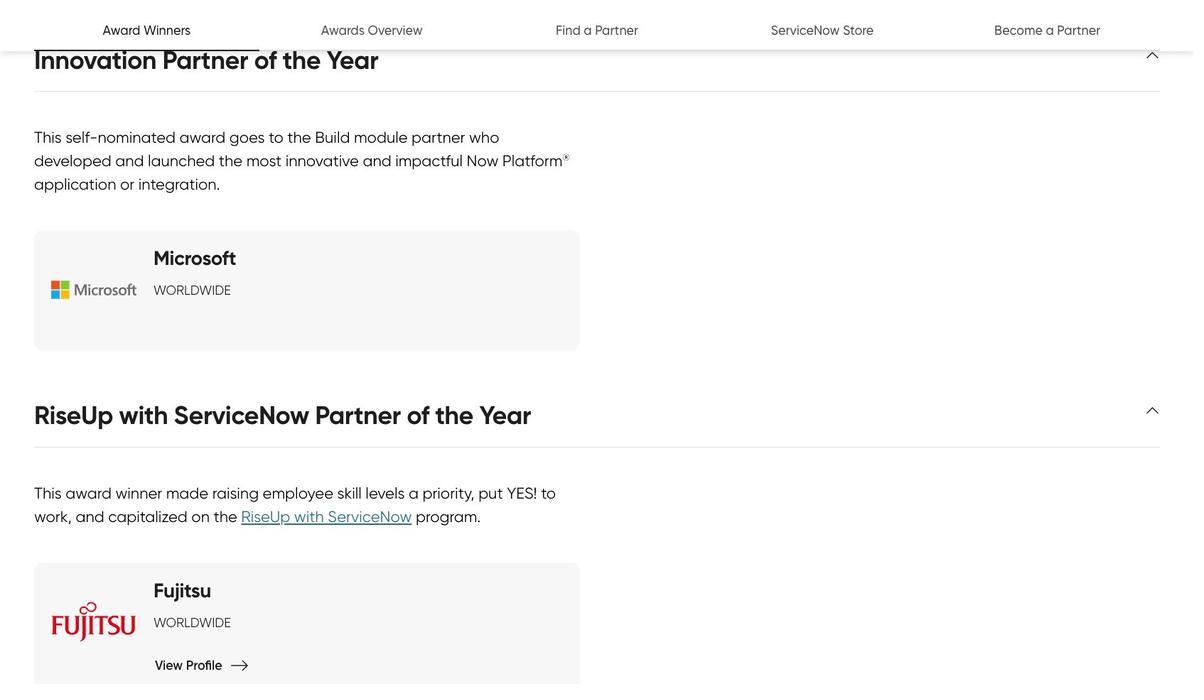 Task type: describe. For each thing, give the bounding box(es) containing it.
go to servicenow account image
[[1091, 14, 1108, 31]]



Task type: vqa. For each thing, say whether or not it's contained in the screenshot.
Go to ServiceNow account icon
yes



